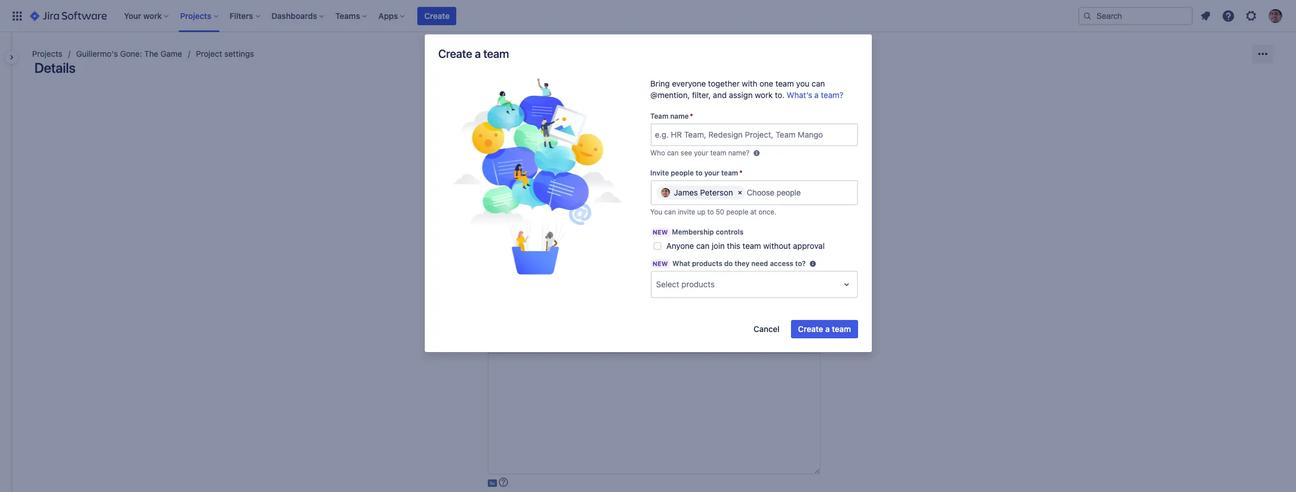 Task type: locate. For each thing, give the bounding box(es) containing it.
a
[[475, 47, 481, 60], [815, 90, 819, 100], [826, 324, 830, 334]]

do
[[725, 259, 733, 268]]

0 vertical spatial a
[[475, 47, 481, 60]]

a inside button
[[826, 324, 830, 334]]

create a team down the open image
[[798, 324, 851, 334]]

1 vertical spatial people
[[727, 208, 749, 216]]

2 vertical spatial project
[[488, 235, 512, 244]]

project category
[[488, 235, 544, 244]]

gone:
[[120, 49, 142, 59]]

1 horizontal spatial to
[[708, 208, 714, 216]]

1 vertical spatial new
[[653, 260, 668, 267]]

None text field
[[488, 102, 631, 120]]

0 vertical spatial create a team
[[438, 47, 509, 60]]

can up what's a team?
[[812, 79, 825, 88]]

project inside project settings link
[[196, 49, 222, 59]]

people
[[671, 169, 694, 177], [727, 208, 749, 216]]

your right see
[[694, 149, 709, 157]]

team
[[651, 112, 669, 120]]

your
[[694, 149, 709, 157], [705, 169, 720, 177]]

settings
[[224, 49, 254, 59]]

1 vertical spatial your
[[705, 169, 720, 177]]

details
[[34, 60, 75, 76]]

team?
[[821, 90, 844, 100]]

0 horizontal spatial *
[[690, 112, 694, 120]]

invite
[[678, 208, 696, 216]]

1 vertical spatial *
[[740, 169, 743, 177]]

required image
[[500, 128, 506, 137], [510, 271, 515, 280]]

project settings
[[196, 49, 254, 59]]

products
[[692, 259, 723, 268], [682, 279, 715, 289]]

1 horizontal spatial create a team
[[798, 324, 851, 334]]

your team name is visible to anyone in your organisation. it may be visible on work shared outside your organisation. image
[[752, 149, 761, 158]]

team
[[484, 47, 509, 60], [776, 79, 794, 88], [711, 149, 727, 157], [722, 169, 739, 177], [743, 241, 761, 251], [832, 324, 851, 334]]

can
[[812, 79, 825, 88], [667, 149, 679, 157], [665, 208, 676, 216], [697, 241, 710, 251]]

controls
[[716, 228, 744, 236]]

can inside the bring everyone together with one team you can @mention, filter, and assign work to.
[[812, 79, 825, 88]]

0 horizontal spatial to
[[696, 169, 703, 177]]

project for project settings
[[196, 49, 222, 59]]

bring
[[651, 79, 670, 88]]

new inside new membership controls anyone can join this team without approval
[[653, 228, 668, 236]]

required image down project category
[[510, 271, 515, 280]]

create a team element
[[439, 78, 636, 278]]

to
[[696, 169, 703, 177], [708, 208, 714, 216]]

what products do they need access to?
[[673, 259, 806, 268]]

to right up
[[708, 208, 714, 216]]

you can invite up to 50 people       at once.
[[651, 208, 777, 216]]

project type
[[488, 200, 529, 208]]

0 vertical spatial to
[[696, 169, 703, 177]]

* up clear image
[[740, 169, 743, 177]]

search image
[[1083, 11, 1093, 20]]

0 vertical spatial people
[[671, 169, 694, 177]]

without
[[764, 241, 791, 251]]

to up james peterson at the top right
[[696, 169, 703, 177]]

peterson
[[700, 188, 733, 197]]

create button
[[418, 7, 457, 25]]

type
[[514, 200, 529, 208]]

project left the settings
[[196, 49, 222, 59]]

1 vertical spatial create a team
[[798, 324, 851, 334]]

new for new
[[653, 260, 668, 267]]

0 horizontal spatial a
[[475, 47, 481, 60]]

the
[[144, 49, 158, 59]]

create a team
[[438, 47, 509, 60], [798, 324, 851, 334]]

* right name
[[690, 112, 694, 120]]

new left what
[[653, 260, 668, 267]]

project settings link
[[196, 47, 254, 61]]

new
[[653, 228, 668, 236], [653, 260, 668, 267]]

can left join
[[697, 241, 710, 251]]

team inside button
[[832, 324, 851, 334]]

None text field
[[488, 138, 560, 156], [488, 173, 631, 192], [488, 353, 820, 474], [488, 138, 560, 156], [488, 173, 631, 192], [488, 353, 820, 474]]

approval
[[793, 241, 825, 251]]

join
[[712, 241, 725, 251]]

Choose people text field
[[747, 188, 804, 197]]

one
[[760, 79, 774, 88]]

0 vertical spatial create
[[425, 11, 450, 20]]

create inside 'button'
[[425, 11, 450, 20]]

0 vertical spatial your
[[694, 149, 709, 157]]

@mention,
[[651, 90, 690, 100]]

people left at
[[727, 208, 749, 216]]

0 vertical spatial products
[[692, 259, 723, 268]]

access
[[770, 259, 794, 268]]

1 horizontal spatial a
[[815, 90, 819, 100]]

together
[[708, 79, 740, 88]]

jira software image
[[30, 9, 107, 23], [30, 9, 107, 23]]

2 vertical spatial create
[[798, 324, 824, 334]]

filter,
[[692, 90, 711, 100]]

0 horizontal spatial people
[[671, 169, 694, 177]]

your up peterson
[[705, 169, 720, 177]]

team up to.
[[776, 79, 794, 88]]

anyone
[[667, 241, 694, 251]]

project left type
[[488, 200, 512, 208]]

products down what
[[682, 279, 715, 289]]

2 vertical spatial a
[[826, 324, 830, 334]]

create banner
[[0, 0, 1297, 32]]

new down you
[[653, 228, 668, 236]]

team down name?
[[722, 169, 739, 177]]

create a team button
[[792, 320, 858, 338]]

0 vertical spatial project
[[196, 49, 222, 59]]

with
[[742, 79, 758, 88]]

people up james
[[671, 169, 694, 177]]

create inside button
[[798, 324, 824, 334]]

1 vertical spatial products
[[682, 279, 715, 289]]

1 vertical spatial project
[[488, 200, 512, 208]]

create
[[425, 11, 450, 20], [438, 47, 472, 60], [798, 324, 824, 334]]

0 horizontal spatial create a team
[[438, 47, 509, 60]]

create a team up name
[[438, 47, 509, 60]]

0 horizontal spatial required image
[[500, 128, 506, 137]]

assign
[[729, 90, 753, 100]]

team down the open image
[[832, 324, 851, 334]]

new membership controls anyone can join this team without approval
[[653, 228, 825, 251]]

project
[[196, 49, 222, 59], [488, 200, 512, 208], [488, 235, 512, 244]]

1 horizontal spatial required image
[[510, 271, 515, 280]]

select
[[656, 279, 680, 289]]

membership
[[672, 228, 714, 236]]

1 vertical spatial a
[[815, 90, 819, 100]]

1 new from the top
[[653, 228, 668, 236]]

Search field
[[1079, 7, 1194, 25]]

invite people to your team *
[[651, 169, 743, 177]]

name
[[671, 112, 689, 120]]

project left "category"
[[488, 235, 512, 244]]

required image down name
[[500, 128, 506, 137]]

create a team image
[[452, 78, 624, 275]]

cancel
[[754, 324, 780, 334]]

0 vertical spatial required image
[[500, 128, 506, 137]]

projects
[[32, 49, 62, 59]]

who
[[651, 149, 665, 157]]

james peterson
[[674, 188, 733, 197]]

projects link
[[32, 47, 62, 61]]

2 new from the top
[[653, 260, 668, 267]]

products down join
[[692, 259, 723, 268]]

*
[[690, 112, 694, 120], [740, 169, 743, 177]]

this
[[727, 241, 741, 251]]

team right this
[[743, 241, 761, 251]]

you
[[797, 79, 810, 88]]

2 horizontal spatial a
[[826, 324, 830, 334]]

primary element
[[7, 0, 1079, 32]]

0 vertical spatial new
[[653, 228, 668, 236]]



Task type: vqa. For each thing, say whether or not it's contained in the screenshot.
With
yes



Task type: describe. For each thing, give the bounding box(es) containing it.
what's
[[787, 90, 813, 100]]

name
[[488, 92, 507, 101]]

1 vertical spatial required image
[[510, 271, 515, 280]]

work
[[755, 90, 773, 100]]

category
[[514, 235, 544, 244]]

your for see
[[694, 149, 709, 157]]

what's a team? link
[[787, 90, 844, 100]]

bring everyone together with one team you can @mention, filter, and assign work to.
[[651, 79, 825, 100]]

key
[[488, 128, 500, 137]]

to.
[[775, 90, 785, 100]]

url
[[488, 164, 502, 173]]

e.g. HR Team, Redesign Project, Team Mango field
[[652, 124, 857, 145]]

at
[[751, 208, 757, 216]]

products for select
[[682, 279, 715, 289]]

select products
[[656, 279, 715, 289]]

team up name
[[484, 47, 509, 60]]

and
[[713, 90, 727, 100]]

james peterson image
[[661, 188, 670, 197]]

guillermo's gone: the game link
[[76, 47, 182, 61]]

team left name?
[[711, 149, 727, 157]]

you
[[651, 208, 663, 216]]

get local help about wiki markup help image
[[499, 478, 508, 487]]

50
[[716, 208, 725, 216]]

team inside the bring everyone together with one team you can @mention, filter, and assign work to.
[[776, 79, 794, 88]]

to?
[[796, 259, 806, 268]]

1 horizontal spatial people
[[727, 208, 749, 216]]

guillermo's
[[76, 49, 118, 59]]

guillermo's gone: the game
[[76, 49, 182, 59]]

need
[[752, 259, 769, 268]]

project for project type
[[488, 200, 512, 208]]

invite
[[651, 169, 669, 177]]

they
[[735, 259, 750, 268]]

can inside new membership controls anyone can join this team without approval
[[697, 241, 710, 251]]

1 horizontal spatial *
[[740, 169, 743, 177]]

products for what
[[692, 259, 723, 268]]

clear image
[[736, 188, 745, 197]]

cancel button
[[747, 320, 787, 338]]

james
[[674, 188, 698, 197]]

your for to
[[705, 169, 720, 177]]

1 vertical spatial to
[[708, 208, 714, 216]]

what
[[673, 259, 691, 268]]

team name *
[[651, 112, 694, 120]]

once.
[[759, 208, 777, 216]]

new for new membership controls anyone can join this team without approval
[[653, 228, 668, 236]]

up
[[698, 208, 706, 216]]

see
[[681, 149, 692, 157]]

team inside new membership controls anyone can join this team without approval
[[743, 241, 761, 251]]

can left see
[[667, 149, 679, 157]]

project for project category
[[488, 235, 512, 244]]

name?
[[729, 149, 750, 157]]

1 vertical spatial create
[[438, 47, 472, 60]]

can right you
[[665, 208, 676, 216]]

0 vertical spatial *
[[690, 112, 694, 120]]

game
[[161, 49, 182, 59]]

create a team inside 'create a team' button
[[798, 324, 851, 334]]

open image
[[840, 278, 854, 291]]

everyone
[[672, 79, 706, 88]]

what's a team?
[[787, 90, 844, 100]]

who can see your team name?
[[651, 149, 750, 157]]



